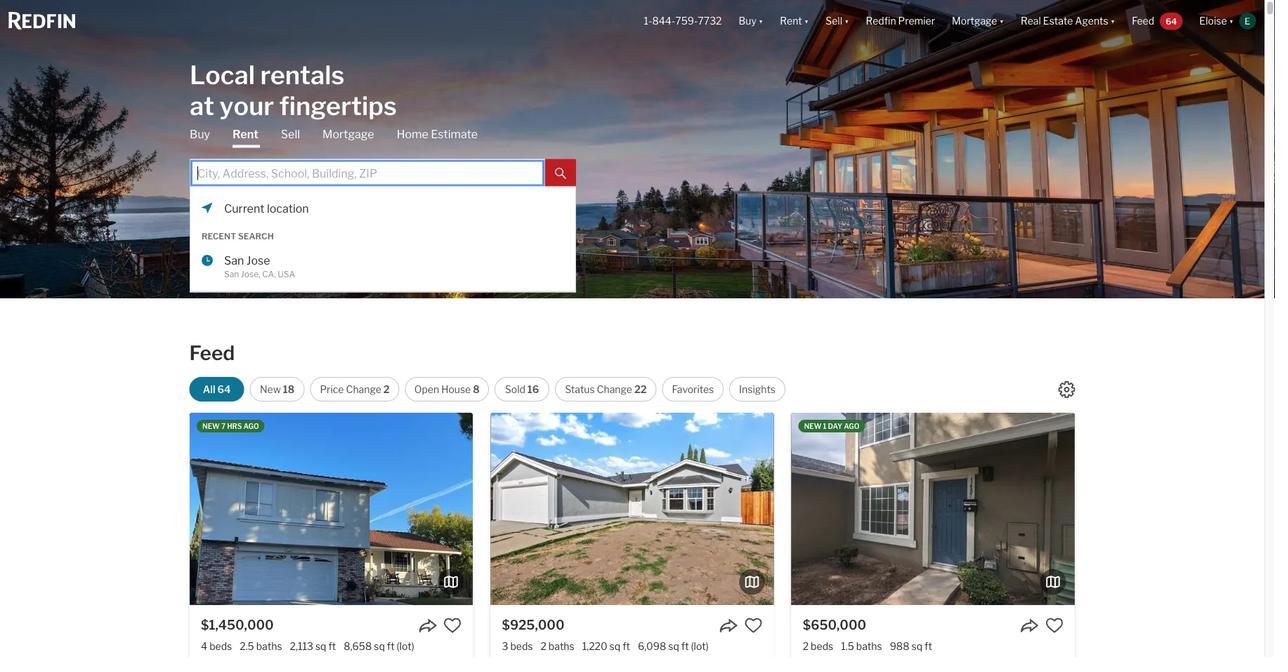 Task type: locate. For each thing, give the bounding box(es) containing it.
5 ▾ from the left
[[1111, 15, 1115, 27]]

buy inside dropdown button
[[739, 15, 757, 27]]

ago
[[243, 422, 259, 431], [844, 422, 860, 431]]

buy right 7732
[[739, 15, 757, 27]]

buy ▾
[[739, 15, 763, 27]]

1 horizontal spatial change
[[597, 384, 632, 396]]

option group
[[189, 377, 786, 402]]

baths left 1,220
[[549, 641, 575, 653]]

mortgage ▾ button
[[952, 0, 1004, 42]]

1 vertical spatial san
[[224, 269, 239, 279]]

san left jose,
[[224, 269, 239, 279]]

1 vertical spatial 64
[[218, 384, 231, 396]]

0 horizontal spatial favorite button checkbox
[[745, 617, 763, 635]]

$925,000
[[502, 618, 565, 633]]

favorite button image for $925,000
[[745, 617, 763, 635]]

san
[[224, 254, 244, 267], [224, 269, 239, 279]]

buy
[[739, 15, 757, 27], [190, 128, 210, 141]]

mortgage inside dropdown button
[[952, 15, 998, 27]]

eloise ▾
[[1200, 15, 1234, 27]]

0 horizontal spatial beds
[[210, 641, 232, 653]]

rent inside tab list
[[233, 128, 259, 141]]

beds for $650,000
[[811, 641, 834, 653]]

1 horizontal spatial favorite button checkbox
[[1046, 617, 1064, 635]]

3
[[502, 641, 508, 653]]

ft right 8,658
[[387, 641, 395, 653]]

0 horizontal spatial mortgage
[[323, 128, 374, 141]]

mortgage left "real" on the top of the page
[[952, 15, 998, 27]]

change left 22
[[597, 384, 632, 396]]

▾ left rent ▾
[[759, 15, 763, 27]]

ft for $1,450,000
[[329, 641, 336, 653]]

tab list containing buy
[[190, 127, 576, 293]]

feed up 'all'
[[189, 342, 235, 365]]

8
[[473, 384, 480, 396]]

▾ right agents on the top of the page
[[1111, 15, 1115, 27]]

2 sq from the left
[[374, 641, 385, 653]]

1 vertical spatial sell
[[281, 128, 300, 141]]

1 horizontal spatial buy
[[739, 15, 757, 27]]

0 horizontal spatial buy
[[190, 128, 210, 141]]

6 ▾ from the left
[[1230, 15, 1234, 27]]

6,098
[[638, 641, 666, 653]]

at
[[190, 90, 214, 121]]

0 horizontal spatial new
[[202, 422, 220, 431]]

1 horizontal spatial 2
[[541, 641, 547, 653]]

7732
[[698, 15, 722, 27]]

0 horizontal spatial favorite button image
[[444, 617, 462, 635]]

2 change from the left
[[597, 384, 632, 396]]

3 ▾ from the left
[[845, 15, 849, 27]]

988 sq ft
[[890, 641, 933, 653]]

1 baths from the left
[[256, 641, 282, 653]]

change right price
[[346, 384, 382, 396]]

beds for $925,000
[[511, 641, 533, 653]]

1-844-759-7732
[[644, 15, 722, 27]]

0 horizontal spatial (lot)
[[397, 641, 414, 653]]

redfin
[[866, 15, 896, 27]]

5 sq from the left
[[912, 641, 923, 653]]

favorite button image
[[444, 617, 462, 635], [745, 617, 763, 635], [1046, 617, 1064, 635]]

beds down $650,000
[[811, 641, 834, 653]]

0 vertical spatial rent
[[780, 15, 802, 27]]

Price Change radio
[[310, 377, 399, 402]]

1 horizontal spatial ago
[[844, 422, 860, 431]]

2 favorite button checkbox from the left
[[1046, 617, 1064, 635]]

3 beds from the left
[[811, 641, 834, 653]]

estimate
[[431, 128, 478, 141]]

0 horizontal spatial rent
[[233, 128, 259, 141]]

current
[[224, 202, 265, 216]]

7
[[221, 422, 226, 431]]

rent for rent ▾
[[780, 15, 802, 27]]

ft
[[329, 641, 336, 653], [387, 641, 395, 653], [623, 641, 630, 653], [682, 641, 689, 653], [925, 641, 933, 653]]

feed
[[1132, 15, 1155, 27], [189, 342, 235, 365]]

2 left open
[[384, 384, 390, 396]]

2 favorite button image from the left
[[745, 617, 763, 635]]

2 down $925,000
[[541, 641, 547, 653]]

0 horizontal spatial 2
[[384, 384, 390, 396]]

1 photo of 2952 stanhope dr, san jose, ca 95121 image from the left
[[491, 413, 774, 606]]

2 ft from the left
[[387, 641, 395, 653]]

2,113 sq ft
[[290, 641, 336, 653]]

rent for rent
[[233, 128, 259, 141]]

0 horizontal spatial feed
[[189, 342, 235, 365]]

1 vertical spatial feed
[[189, 342, 235, 365]]

photo of 1487 tierra buena dr, san jose, ca 95121 image
[[792, 413, 1075, 606], [1075, 413, 1276, 606]]

option group containing all
[[189, 377, 786, 402]]

tab list
[[190, 127, 576, 293]]

ft left 8,658
[[329, 641, 336, 653]]

Status Change radio
[[555, 377, 657, 402]]

ago right hrs
[[243, 422, 259, 431]]

favorite button image for $1,450,000
[[444, 617, 462, 635]]

new for $1,450,000
[[202, 422, 220, 431]]

feed right agents on the top of the page
[[1132, 15, 1155, 27]]

1 change from the left
[[346, 384, 382, 396]]

2 san from the top
[[224, 269, 239, 279]]

0 horizontal spatial 64
[[218, 384, 231, 396]]

64 left eloise
[[1166, 16, 1177, 26]]

new 7 hrs ago
[[202, 422, 259, 431]]

0 horizontal spatial ago
[[243, 422, 259, 431]]

new left 1
[[805, 422, 822, 431]]

photo of 2952 stanhope dr, san jose, ca 95121 image
[[491, 413, 774, 606], [774, 413, 1057, 606]]

1 san from the top
[[224, 254, 244, 267]]

1 ft from the left
[[329, 641, 336, 653]]

1 vertical spatial buy
[[190, 128, 210, 141]]

2 baths
[[541, 641, 575, 653]]

sell down local rentals at your fingertips
[[281, 128, 300, 141]]

local
[[190, 59, 255, 90]]

(lot)
[[397, 641, 414, 653], [691, 641, 709, 653]]

1,220 sq ft
[[582, 641, 630, 653]]

baths
[[256, 641, 282, 653], [549, 641, 575, 653], [857, 641, 882, 653]]

photo of 2893 glen frost ct, san jose, ca 95148 image
[[190, 413, 473, 606]]

open
[[415, 384, 439, 396]]

sq right 988
[[912, 641, 923, 653]]

1 vertical spatial mortgage
[[323, 128, 374, 141]]

san up jose,
[[224, 254, 244, 267]]

(lot) right 8,658
[[397, 641, 414, 653]]

1 horizontal spatial (lot)
[[691, 641, 709, 653]]

1 horizontal spatial beds
[[511, 641, 533, 653]]

buy for buy
[[190, 128, 210, 141]]

baths for $1,450,000
[[256, 641, 282, 653]]

rent right buy ▾
[[780, 15, 802, 27]]

5 ft from the left
[[925, 641, 933, 653]]

change
[[346, 384, 382, 396], [597, 384, 632, 396]]

New radio
[[250, 377, 305, 402]]

▾ for buy ▾
[[759, 15, 763, 27]]

1 horizontal spatial rent
[[780, 15, 802, 27]]

baths right '1.5'
[[857, 641, 882, 653]]

real
[[1021, 15, 1041, 27]]

san jose san jose, ca, usa
[[224, 254, 295, 279]]

2 new from the left
[[805, 422, 822, 431]]

2 ▾ from the left
[[805, 15, 809, 27]]

0 horizontal spatial change
[[346, 384, 382, 396]]

baths for $650,000
[[857, 641, 882, 653]]

ago for $650,000
[[844, 422, 860, 431]]

rent inside dropdown button
[[780, 15, 802, 27]]

change inside option
[[346, 384, 382, 396]]

8,658
[[344, 641, 372, 653]]

change inside radio
[[597, 384, 632, 396]]

day
[[828, 422, 843, 431]]

beds right the 3
[[511, 641, 533, 653]]

ago right day
[[844, 422, 860, 431]]

real estate agents ▾
[[1021, 15, 1115, 27]]

3 beds
[[502, 641, 533, 653]]

1 ▾ from the left
[[759, 15, 763, 27]]

2 down $650,000
[[803, 641, 809, 653]]

sq for $1,450,000
[[315, 641, 326, 653]]

sell
[[826, 15, 843, 27], [281, 128, 300, 141]]

6,098 sq ft (lot)
[[638, 641, 709, 653]]

2 for 2 baths
[[541, 641, 547, 653]]

▾
[[759, 15, 763, 27], [805, 15, 809, 27], [845, 15, 849, 27], [1000, 15, 1004, 27], [1111, 15, 1115, 27], [1230, 15, 1234, 27]]

3 baths from the left
[[857, 641, 882, 653]]

16
[[528, 384, 539, 396]]

premier
[[899, 15, 935, 27]]

759-
[[676, 15, 698, 27]]

1 horizontal spatial sell
[[826, 15, 843, 27]]

mortgage for mortgage
[[323, 128, 374, 141]]

1 horizontal spatial 64
[[1166, 16, 1177, 26]]

2 beds
[[803, 641, 834, 653]]

1 beds from the left
[[210, 641, 232, 653]]

ft left 6,098
[[623, 641, 630, 653]]

2 horizontal spatial favorite button image
[[1046, 617, 1064, 635]]

4 ▾ from the left
[[1000, 15, 1004, 27]]

sq right 6,098
[[669, 641, 680, 653]]

sell ▾ button
[[826, 0, 849, 42]]

0 vertical spatial sell
[[826, 15, 843, 27]]

sq for $650,000
[[912, 641, 923, 653]]

sq
[[315, 641, 326, 653], [374, 641, 385, 653], [610, 641, 621, 653], [669, 641, 680, 653], [912, 641, 923, 653]]

3 favorite button image from the left
[[1046, 617, 1064, 635]]

0 horizontal spatial sell
[[281, 128, 300, 141]]

ft for $925,000
[[623, 641, 630, 653]]

0 vertical spatial 64
[[1166, 16, 1177, 26]]

1 horizontal spatial feed
[[1132, 15, 1155, 27]]

2 inside price change option
[[384, 384, 390, 396]]

All radio
[[189, 377, 244, 402]]

baths right 2.5
[[256, 641, 282, 653]]

3 ft from the left
[[623, 641, 630, 653]]

rent down your in the top left of the page
[[233, 128, 259, 141]]

1 horizontal spatial baths
[[549, 641, 575, 653]]

1 vertical spatial rent
[[233, 128, 259, 141]]

eloise
[[1200, 15, 1227, 27]]

(lot) for $1,450,000
[[397, 641, 414, 653]]

2 horizontal spatial beds
[[811, 641, 834, 653]]

mortgage down fingertips
[[323, 128, 374, 141]]

sq right 1,220
[[610, 641, 621, 653]]

buy down at
[[190, 128, 210, 141]]

1 ago from the left
[[243, 422, 259, 431]]

sell inside dropdown button
[[826, 15, 843, 27]]

1 horizontal spatial mortgage
[[952, 15, 998, 27]]

2 (lot) from the left
[[691, 641, 709, 653]]

18
[[283, 384, 295, 396]]

new 18
[[260, 384, 295, 396]]

1 favorite button checkbox from the left
[[745, 617, 763, 635]]

1 (lot) from the left
[[397, 641, 414, 653]]

2 horizontal spatial 2
[[803, 641, 809, 653]]

new left '7'
[[202, 422, 220, 431]]

new
[[260, 384, 281, 396]]

64 right 'all'
[[218, 384, 231, 396]]

1 horizontal spatial favorite button image
[[745, 617, 763, 635]]

2 horizontal spatial baths
[[857, 641, 882, 653]]

new
[[202, 422, 220, 431], [805, 422, 822, 431]]

new 1 day ago
[[805, 422, 860, 431]]

sell right rent ▾
[[826, 15, 843, 27]]

2 ago from the left
[[844, 422, 860, 431]]

0 horizontal spatial baths
[[256, 641, 282, 653]]

▾ left user photo
[[1230, 15, 1234, 27]]

sq right 2,113
[[315, 641, 326, 653]]

sold 16
[[505, 384, 539, 396]]

64
[[1166, 16, 1177, 26], [218, 384, 231, 396]]

3 sq from the left
[[610, 641, 621, 653]]

$1,450,000
[[201, 618, 274, 633]]

price change 2
[[320, 384, 390, 396]]

sell link
[[281, 127, 300, 142]]

▾ left "real" on the top of the page
[[1000, 15, 1004, 27]]

1 sq from the left
[[315, 641, 326, 653]]

ft right 988
[[925, 641, 933, 653]]

Insights radio
[[730, 377, 786, 402]]

0 vertical spatial san
[[224, 254, 244, 267]]

beds right 4
[[210, 641, 232, 653]]

real estate agents ▾ link
[[1021, 0, 1115, 42]]

2.5
[[240, 641, 254, 653]]

sq right 8,658
[[374, 641, 385, 653]]

status
[[565, 384, 595, 396]]

▾ left sell ▾
[[805, 15, 809, 27]]

favorite button checkbox
[[745, 617, 763, 635], [1046, 617, 1064, 635]]

0 vertical spatial feed
[[1132, 15, 1155, 27]]

1 favorite button image from the left
[[444, 617, 462, 635]]

ft right 6,098
[[682, 641, 689, 653]]

(lot) right 6,098
[[691, 641, 709, 653]]

▾ left 'redfin' at the top of the page
[[845, 15, 849, 27]]

favorite button image for $650,000
[[1046, 617, 1064, 635]]

1
[[823, 422, 827, 431]]

2 beds from the left
[[511, 641, 533, 653]]

1 horizontal spatial new
[[805, 422, 822, 431]]

favorite button checkbox
[[444, 617, 462, 635]]

1-
[[644, 15, 653, 27]]

0 vertical spatial buy
[[739, 15, 757, 27]]

0 vertical spatial mortgage
[[952, 15, 998, 27]]

1 new from the left
[[202, 422, 220, 431]]

2 baths from the left
[[549, 641, 575, 653]]



Task type: describe. For each thing, give the bounding box(es) containing it.
buy link
[[190, 127, 210, 142]]

rent ▾ button
[[772, 0, 818, 42]]

home estimate
[[397, 128, 478, 141]]

Sold radio
[[495, 377, 550, 402]]

user photo image
[[1240, 13, 1257, 30]]

(lot) for $925,000
[[691, 641, 709, 653]]

sell ▾
[[826, 15, 849, 27]]

8,658 sq ft (lot)
[[344, 641, 414, 653]]

price
[[320, 384, 344, 396]]

submit search image
[[555, 168, 566, 179]]

new for $650,000
[[805, 422, 822, 431]]

▾ for sell ▾
[[845, 15, 849, 27]]

4 sq from the left
[[669, 641, 680, 653]]

mortgage for mortgage ▾
[[952, 15, 998, 27]]

usa
[[278, 269, 295, 279]]

$650,000
[[803, 618, 867, 633]]

rent ▾
[[780, 15, 809, 27]]

home estimate link
[[397, 127, 478, 142]]

ft for $650,000
[[925, 641, 933, 653]]

1-844-759-7732 link
[[644, 15, 722, 27]]

real estate agents ▾ button
[[1013, 0, 1124, 42]]

rent ▾ button
[[780, 0, 809, 42]]

redfin premier button
[[858, 0, 944, 42]]

mortgage ▾ button
[[944, 0, 1013, 42]]

64 inside all option
[[218, 384, 231, 396]]

hrs
[[227, 422, 242, 431]]

jose,
[[241, 269, 261, 279]]

open house 8
[[415, 384, 480, 396]]

favorite button checkbox for $650,000
[[1046, 617, 1064, 635]]

search
[[238, 232, 274, 242]]

jose
[[247, 254, 270, 267]]

all
[[203, 384, 215, 396]]

home
[[397, 128, 429, 141]]

favorite button checkbox for $925,000
[[745, 617, 763, 635]]

mortgage ▾
[[952, 15, 1004, 27]]

house
[[441, 384, 471, 396]]

sell for sell ▾
[[826, 15, 843, 27]]

beds for $1,450,000
[[210, 641, 232, 653]]

▾ for rent ▾
[[805, 15, 809, 27]]

988
[[890, 641, 910, 653]]

1 photo of 1487 tierra buena dr, san jose, ca 95121 image from the left
[[792, 413, 1075, 606]]

buy for buy ▾
[[739, 15, 757, 27]]

Open House radio
[[405, 377, 489, 402]]

buy ▾ button
[[731, 0, 772, 42]]

san jose link
[[224, 254, 533, 268]]

1.5
[[841, 641, 854, 653]]

rent link
[[233, 127, 259, 148]]

1,220
[[582, 641, 608, 653]]

fingertips
[[279, 90, 397, 121]]

change for 22
[[597, 384, 632, 396]]

2 for 2 beds
[[803, 641, 809, 653]]

Favorites radio
[[662, 377, 724, 402]]

all 64
[[203, 384, 231, 396]]

▾ for eloise ▾
[[1230, 15, 1234, 27]]

change for 2
[[346, 384, 382, 396]]

sell for sell
[[281, 128, 300, 141]]

844-
[[652, 15, 676, 27]]

redfin premier
[[866, 15, 935, 27]]

2.5 baths
[[240, 641, 282, 653]]

buy ▾ button
[[739, 0, 763, 42]]

4 ft from the left
[[682, 641, 689, 653]]

favorites
[[672, 384, 714, 396]]

▾ for mortgage ▾
[[1000, 15, 1004, 27]]

1.5 baths
[[841, 641, 882, 653]]

2 photo of 1487 tierra buena dr, san jose, ca 95121 image from the left
[[1075, 413, 1276, 606]]

baths for $925,000
[[549, 641, 575, 653]]

current location button
[[224, 201, 564, 217]]

status change 22
[[565, 384, 647, 396]]

recent
[[202, 232, 236, 242]]

location
[[267, 202, 309, 216]]

ca,
[[262, 269, 276, 279]]

insights
[[739, 384, 776, 396]]

City, Address, School, Building, ZIP search field
[[190, 159, 545, 187]]

4 beds
[[201, 641, 232, 653]]

your
[[220, 90, 274, 121]]

sq for $925,000
[[610, 641, 621, 653]]

local rentals at your fingertips
[[190, 59, 397, 121]]

agents
[[1075, 15, 1109, 27]]

2 photo of 2952 stanhope dr, san jose, ca 95121 image from the left
[[774, 413, 1057, 606]]

▾ inside dropdown button
[[1111, 15, 1115, 27]]

sold
[[505, 384, 526, 396]]

current location
[[224, 202, 309, 216]]

rentals
[[260, 59, 345, 90]]

4
[[201, 641, 207, 653]]

recent search
[[202, 232, 274, 242]]

ago for $1,450,000
[[243, 422, 259, 431]]

22
[[635, 384, 647, 396]]

mortgage link
[[323, 127, 374, 142]]

sell ▾ button
[[818, 0, 858, 42]]

estate
[[1044, 15, 1073, 27]]

2,113
[[290, 641, 313, 653]]



Task type: vqa. For each thing, say whether or not it's contained in the screenshot.


